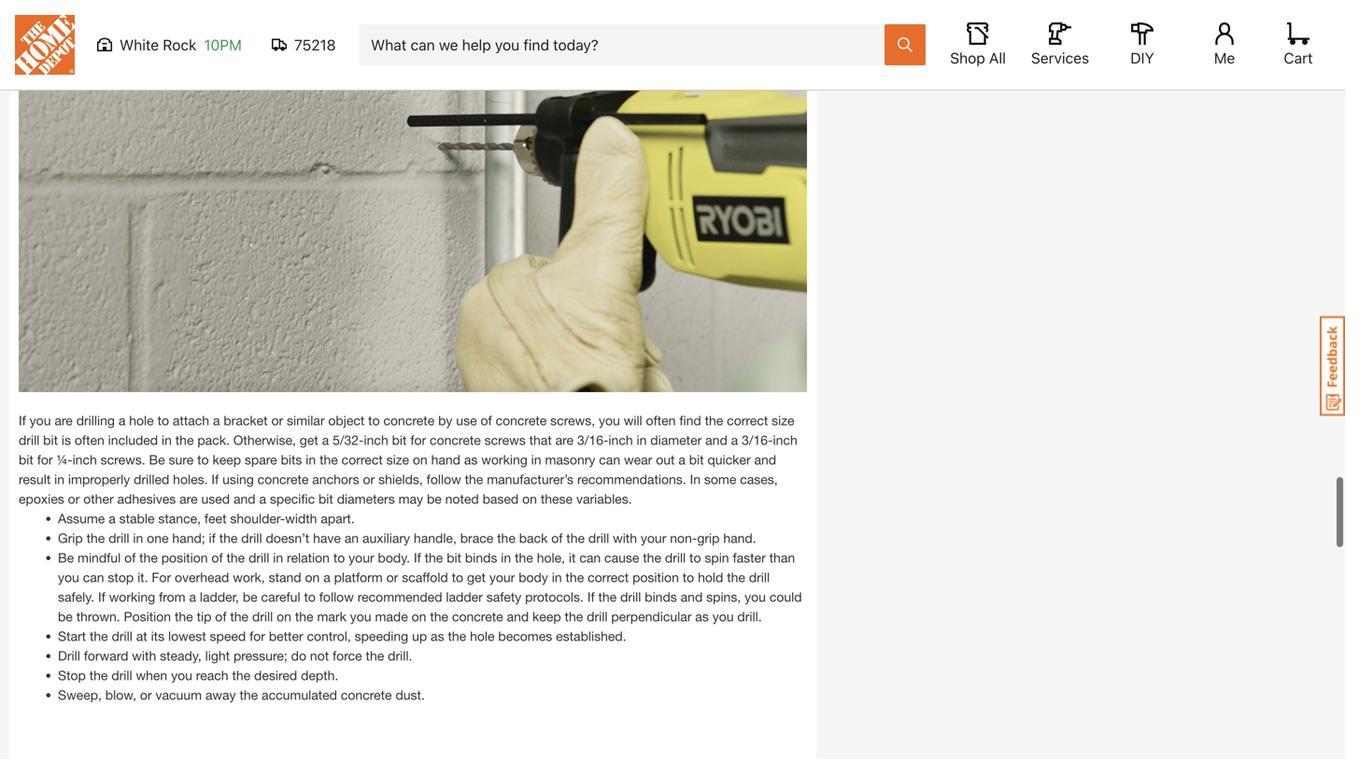 Task type: locate. For each thing, give the bounding box(es) containing it.
these
[[541, 491, 573, 507]]

0 horizontal spatial keep
[[213, 452, 241, 468]]

1 vertical spatial with
[[132, 648, 156, 664]]

2 horizontal spatial for
[[411, 433, 426, 448]]

not
[[310, 648, 329, 664]]

your
[[641, 531, 667, 546], [349, 550, 374, 566], [490, 570, 515, 585]]

can right it
[[580, 550, 601, 566]]

hand
[[431, 452, 461, 468]]

1 vertical spatial drill.
[[388, 648, 412, 664]]

services
[[1032, 49, 1090, 67]]

1 horizontal spatial get
[[467, 570, 486, 585]]

tip
[[197, 609, 212, 625]]

1 horizontal spatial hole
[[470, 629, 495, 644]]

inch
[[364, 433, 389, 448], [609, 433, 633, 448], [773, 433, 798, 448], [72, 452, 97, 468]]

1 horizontal spatial follow
[[427, 472, 461, 487]]

bit down 'handle,'
[[447, 550, 462, 566]]

perpendicular
[[611, 609, 692, 625]]

0 horizontal spatial be
[[58, 550, 74, 566]]

the right find
[[705, 413, 724, 428]]

the up "it." at the left
[[139, 550, 158, 566]]

0 vertical spatial hole
[[129, 413, 154, 428]]

drill down faster
[[749, 570, 770, 585]]

2 3/16- from the left
[[742, 433, 773, 448]]

your up platform
[[349, 550, 374, 566]]

a left 5/32-
[[322, 433, 329, 448]]

often up diameter
[[646, 413, 676, 428]]

the up body
[[515, 550, 533, 566]]

shop all
[[951, 49, 1006, 67]]

inch up cases,
[[773, 433, 798, 448]]

0 vertical spatial get
[[300, 433, 318, 448]]

drill up blow,
[[112, 668, 132, 683]]

often down drilling at the left bottom of page
[[75, 433, 104, 448]]

1 horizontal spatial 3/16-
[[742, 433, 773, 448]]

the up noted
[[465, 472, 483, 487]]

mark
[[317, 609, 347, 625]]

lowest
[[168, 629, 206, 644]]

stand
[[269, 570, 301, 585]]

1 vertical spatial get
[[467, 570, 486, 585]]

the down ladder
[[430, 609, 449, 625]]

drill.
[[738, 609, 762, 625], [388, 648, 412, 664]]

the down thrown. in the bottom left of the page
[[90, 629, 108, 644]]

or
[[271, 413, 283, 428], [363, 472, 375, 487], [68, 491, 80, 507], [387, 570, 398, 585], [140, 688, 152, 703]]

screws.
[[101, 452, 145, 468]]

1 vertical spatial size
[[387, 452, 409, 468]]

the up the established.
[[565, 609, 583, 625]]

manufacturer's
[[487, 472, 574, 487]]

are up is
[[55, 413, 73, 428]]

your up safety
[[490, 570, 515, 585]]

better
[[269, 629, 303, 644]]

1 horizontal spatial be
[[149, 452, 165, 468]]

safety
[[487, 590, 522, 605]]

do
[[291, 648, 307, 664]]

attach
[[173, 413, 209, 428]]

are down the holes.
[[180, 491, 198, 507]]

apart.
[[321, 511, 355, 526]]

hole left becomes
[[470, 629, 495, 644]]

could
[[770, 590, 802, 605]]

1 vertical spatial be
[[58, 550, 74, 566]]

drilled
[[134, 472, 169, 487]]

a up shoulder-
[[259, 491, 266, 507]]

be
[[427, 491, 442, 507], [243, 590, 258, 605], [58, 609, 73, 625]]

similar
[[287, 413, 325, 428]]

position down cause
[[633, 570, 679, 585]]

0 vertical spatial often
[[646, 413, 676, 428]]

0 horizontal spatial correct
[[342, 452, 383, 468]]

0 horizontal spatial as
[[431, 629, 444, 644]]

follow up mark
[[319, 590, 354, 605]]

2 vertical spatial correct
[[588, 570, 629, 585]]

1 vertical spatial are
[[556, 433, 574, 448]]

or up otherwise,
[[271, 413, 283, 428]]

bit up shields,
[[392, 433, 407, 448]]

drill
[[19, 433, 40, 448], [109, 531, 129, 546], [241, 531, 262, 546], [589, 531, 610, 546], [249, 550, 270, 566], [665, 550, 686, 566], [749, 570, 770, 585], [621, 590, 641, 605], [252, 609, 273, 625], [587, 609, 608, 625], [112, 629, 133, 644], [112, 668, 132, 683]]

correct
[[727, 413, 768, 428], [342, 452, 383, 468], [588, 570, 629, 585]]

you
[[30, 413, 51, 428], [599, 413, 620, 428], [58, 570, 79, 585], [745, 590, 766, 605], [350, 609, 372, 625], [713, 609, 734, 625], [171, 668, 192, 683]]

correct down 5/32-
[[342, 452, 383, 468]]

concrete
[[384, 413, 435, 428], [496, 413, 547, 428], [430, 433, 481, 448], [258, 472, 309, 487], [452, 609, 503, 625], [341, 688, 392, 703]]

10pm
[[204, 36, 242, 54]]

0 horizontal spatial often
[[75, 433, 104, 448]]

the up work,
[[227, 550, 245, 566]]

0 horizontal spatial your
[[349, 550, 374, 566]]

0 horizontal spatial size
[[387, 452, 409, 468]]

or up assume
[[68, 491, 80, 507]]

inch up improperly in the left of the page
[[72, 452, 97, 468]]

What can we help you find today? search field
[[371, 25, 884, 64]]

diy button
[[1113, 22, 1173, 67]]

2 vertical spatial are
[[180, 491, 198, 507]]

0 vertical spatial position
[[161, 550, 208, 566]]

the up speed at the left bottom of page
[[230, 609, 249, 625]]

correct up quicker
[[727, 413, 768, 428]]

be down grip
[[58, 550, 74, 566]]

specific
[[270, 491, 315, 507]]

to right object
[[368, 413, 380, 428]]

be
[[149, 452, 165, 468], [58, 550, 74, 566]]

the right away
[[240, 688, 258, 703]]

keep up using
[[213, 452, 241, 468]]

are
[[55, 413, 73, 428], [556, 433, 574, 448], [180, 491, 198, 507]]

the right cause
[[643, 550, 662, 566]]

2 vertical spatial as
[[431, 629, 444, 644]]

careful
[[261, 590, 300, 605]]

2 horizontal spatial are
[[556, 433, 574, 448]]

1 vertical spatial binds
[[645, 590, 677, 605]]

0 vertical spatial be
[[427, 491, 442, 507]]

be right 'may'
[[427, 491, 442, 507]]

drill. down speeding
[[388, 648, 412, 664]]

concrete up screws
[[496, 413, 547, 428]]

cart link
[[1278, 22, 1320, 67]]

get down similar
[[300, 433, 318, 448]]

2 horizontal spatial your
[[641, 531, 667, 546]]

masonry
[[545, 452, 596, 468]]

working down screws
[[482, 452, 528, 468]]

in up "stand"
[[273, 550, 283, 566]]

0 vertical spatial are
[[55, 413, 73, 428]]

3/16- down screws,
[[578, 433, 609, 448]]

inch down the will
[[609, 433, 633, 448]]

me button
[[1195, 22, 1255, 67]]

follow
[[427, 472, 461, 487], [319, 590, 354, 605]]

size up cases,
[[772, 413, 795, 428]]

drill
[[58, 648, 80, 664]]

the up 'anchors' on the bottom left of page
[[320, 452, 338, 468]]

0 horizontal spatial working
[[109, 590, 155, 605]]

0 vertical spatial as
[[464, 452, 478, 468]]

0 horizontal spatial be
[[58, 609, 73, 625]]

shop all button
[[949, 22, 1008, 67]]

0 horizontal spatial are
[[55, 413, 73, 428]]

it
[[569, 550, 576, 566]]

1 horizontal spatial position
[[633, 570, 679, 585]]

3/16-
[[578, 433, 609, 448], [742, 433, 773, 448]]

0 vertical spatial follow
[[427, 472, 461, 487]]

in
[[690, 472, 701, 487]]

0 vertical spatial binds
[[465, 550, 498, 566]]

0 vertical spatial for
[[411, 433, 426, 448]]

2 vertical spatial for
[[250, 629, 265, 644]]

1 vertical spatial be
[[243, 590, 258, 605]]

on up up
[[412, 609, 427, 625]]

hand;
[[172, 531, 205, 546]]

1 horizontal spatial are
[[180, 491, 198, 507]]

get up ladder
[[467, 570, 486, 585]]

a
[[119, 413, 126, 428], [213, 413, 220, 428], [322, 433, 329, 448], [731, 433, 738, 448], [679, 452, 686, 468], [259, 491, 266, 507], [109, 511, 116, 526], [324, 570, 331, 585], [189, 590, 196, 605]]

vacuum
[[156, 688, 202, 703]]

pressure;
[[234, 648, 288, 664]]

assume
[[58, 511, 105, 526]]

1 horizontal spatial drill.
[[738, 609, 762, 625]]

the right up
[[448, 629, 467, 644]]

can
[[599, 452, 621, 468], [580, 550, 601, 566], [83, 570, 104, 585]]

to left attach
[[158, 413, 169, 428]]

0 vertical spatial drill.
[[738, 609, 762, 625]]

pack.
[[198, 433, 230, 448]]

1 vertical spatial as
[[696, 609, 709, 625]]

1 vertical spatial working
[[109, 590, 155, 605]]

0 vertical spatial keep
[[213, 452, 241, 468]]

on down manufacturer's
[[523, 491, 537, 507]]

0 vertical spatial with
[[613, 531, 637, 546]]

based
[[483, 491, 519, 507]]

0 vertical spatial can
[[599, 452, 621, 468]]

1 horizontal spatial your
[[490, 570, 515, 585]]

2 vertical spatial be
[[58, 609, 73, 625]]

working down "it." at the left
[[109, 590, 155, 605]]

concrete down ladder
[[452, 609, 503, 625]]

size up shields,
[[387, 452, 409, 468]]

in up sure
[[162, 433, 172, 448]]

you down "steady," at the bottom left of the page
[[171, 668, 192, 683]]

5/32-
[[333, 433, 364, 448]]

in
[[162, 433, 172, 448], [637, 433, 647, 448], [306, 452, 316, 468], [531, 452, 542, 468], [54, 472, 64, 487], [133, 531, 143, 546], [273, 550, 283, 566], [501, 550, 511, 566], [552, 570, 562, 585]]

1 horizontal spatial size
[[772, 413, 795, 428]]

get
[[300, 433, 318, 448], [467, 570, 486, 585]]

0 horizontal spatial hole
[[129, 413, 154, 428]]

stable
[[119, 511, 155, 526]]

drill left is
[[19, 433, 40, 448]]

out
[[656, 452, 675, 468]]

relation
[[287, 550, 330, 566]]

1 horizontal spatial working
[[482, 452, 528, 468]]

recommendations.
[[578, 472, 687, 487]]

1 vertical spatial for
[[37, 452, 53, 468]]

and down using
[[234, 491, 256, 507]]

variables.
[[577, 491, 632, 507]]

than
[[770, 550, 795, 566]]

for up pressure;
[[250, 629, 265, 644]]

can left wear
[[599, 452, 621, 468]]

1 vertical spatial keep
[[533, 609, 561, 625]]

0 vertical spatial your
[[641, 531, 667, 546]]

width
[[285, 511, 317, 526]]

0 horizontal spatial 3/16-
[[578, 433, 609, 448]]

1 vertical spatial your
[[349, 550, 374, 566]]

with up cause
[[613, 531, 637, 546]]

drill up work,
[[249, 550, 270, 566]]

hole
[[129, 413, 154, 428], [470, 629, 495, 644]]

1 vertical spatial follow
[[319, 590, 354, 605]]

be up drilled
[[149, 452, 165, 468]]

if up used
[[212, 472, 219, 487]]

hole,
[[537, 550, 565, 566]]

bit down 'anchors' on the bottom left of page
[[319, 491, 333, 507]]

3/16- up quicker
[[742, 433, 773, 448]]

1 vertical spatial correct
[[342, 452, 383, 468]]

drill left at
[[112, 629, 133, 644]]

speed
[[210, 629, 246, 644]]

2 horizontal spatial correct
[[727, 413, 768, 428]]

1 horizontal spatial with
[[613, 531, 637, 546]]

to right careful at the left
[[304, 590, 316, 605]]

of up "hole,"
[[552, 531, 563, 546]]

feet
[[205, 511, 227, 526]]

the
[[705, 413, 724, 428], [175, 433, 194, 448], [320, 452, 338, 468], [465, 472, 483, 487], [87, 531, 105, 546], [219, 531, 238, 546], [497, 531, 516, 546], [567, 531, 585, 546], [139, 550, 158, 566], [227, 550, 245, 566], [425, 550, 443, 566], [515, 550, 533, 566], [643, 550, 662, 566], [566, 570, 584, 585], [727, 570, 746, 585], [599, 590, 617, 605], [175, 609, 193, 625], [230, 609, 249, 625], [295, 609, 314, 625], [430, 609, 449, 625], [565, 609, 583, 625], [90, 629, 108, 644], [448, 629, 467, 644], [366, 648, 384, 664], [89, 668, 108, 683], [232, 668, 251, 683], [240, 688, 258, 703]]

a person using a drill on concrete wall. image
[[19, 0, 807, 392]]

diameters
[[337, 491, 395, 507]]

0 horizontal spatial follow
[[319, 590, 354, 605]]

light
[[205, 648, 230, 664]]

at
[[136, 629, 147, 644]]

are up masonry
[[556, 433, 574, 448]]

and
[[706, 433, 728, 448], [755, 452, 777, 468], [234, 491, 256, 507], [681, 590, 703, 605], [507, 609, 529, 625]]

0 horizontal spatial with
[[132, 648, 156, 664]]

accumulated
[[262, 688, 337, 703]]



Task type: vqa. For each thing, say whether or not it's contained in the screenshot.
Home
no



Task type: describe. For each thing, give the bounding box(es) containing it.
the up "mindful" at the bottom left of page
[[87, 531, 105, 546]]

thrown.
[[76, 609, 120, 625]]

drill up perpendicular
[[621, 590, 641, 605]]

safely.
[[58, 590, 95, 605]]

you up speeding
[[350, 609, 372, 625]]

services button
[[1031, 22, 1091, 67]]

the up sure
[[175, 433, 194, 448]]

me
[[1215, 49, 1236, 67]]

stop
[[58, 668, 86, 683]]

ladder,
[[200, 590, 239, 605]]

1 horizontal spatial be
[[243, 590, 258, 605]]

75218 button
[[272, 36, 336, 54]]

0 vertical spatial be
[[149, 452, 165, 468]]

the down cause
[[599, 590, 617, 605]]

concrete left by
[[384, 413, 435, 428]]

blow,
[[105, 688, 136, 703]]

the up lowest
[[175, 609, 193, 625]]

drill up the established.
[[587, 609, 608, 625]]

concrete down bits
[[258, 472, 309, 487]]

0 horizontal spatial get
[[300, 433, 318, 448]]

becomes
[[498, 629, 553, 644]]

speeding
[[355, 629, 409, 644]]

inch down object
[[364, 433, 389, 448]]

result
[[19, 472, 51, 487]]

made
[[375, 609, 408, 625]]

in down that
[[531, 452, 542, 468]]

white
[[120, 36, 159, 54]]

grip
[[697, 531, 720, 546]]

0 vertical spatial size
[[772, 413, 795, 428]]

will
[[624, 413, 643, 428]]

1 horizontal spatial keep
[[533, 609, 561, 625]]

auxiliary
[[363, 531, 410, 546]]

drilling
[[76, 413, 115, 428]]

if you are drilling a hole to attach a bracket or similar object to concrete by use of concrete screws, you will often find the correct size drill bit is often included in the pack. otherwise, get a 5/32-inch bit for concrete screws that are 3/16-inch in diameter and a 3/16-inch bit for ¼-inch screws. be sure to keep spare bits in the correct size on hand as working in masonry can wear out a bit quicker and result in improperly drilled holes. if using concrete anchors or shields, follow the manufacturer's recommendations. in some cases, epoxies or other adhesives are used and a specific bit diameters may be noted based on these variables. assume a stable stance, feet shoulder-width apart. grip the drill in one hand; if the drill doesn't have an auxiliary handle, brace the back of the drill with your non-grip hand. be mindful of the position of the drill in relation to your body. if the bit binds in the hole, it can cause the drill to spin faster than you can stop it. for overhead work, stand on a platform or scaffold to get your body in the correct position to hold the drill safely. if working from a ladder, be careful to follow recommended ladder safety protocols. if the drill binds and spins, you could be thrown. position the tip of the drill on the mark you made on the concrete and keep the drill perpendicular as you drill. start the drill at its lowest speed for better control, speeding up as the hole becomes established. drill forward with steady, light pressure; do not force the drill. stop the drill when you reach the desired depth. sweep, blow, or vacuum away the accumulated concrete dust.
[[19, 413, 802, 703]]

drill down non- on the bottom of page
[[665, 550, 686, 566]]

you left the will
[[599, 413, 620, 428]]

the down forward
[[89, 668, 108, 683]]

0 horizontal spatial position
[[161, 550, 208, 566]]

have
[[313, 531, 341, 546]]

on up better
[[277, 609, 292, 625]]

diameter
[[651, 433, 702, 448]]

in up safety
[[501, 550, 511, 566]]

you up safely. in the bottom left of the page
[[58, 570, 79, 585]]

all
[[990, 49, 1006, 67]]

and up becomes
[[507, 609, 529, 625]]

and up cases,
[[755, 452, 777, 468]]

overhead
[[175, 570, 229, 585]]

when
[[136, 668, 167, 683]]

desired
[[254, 668, 297, 683]]

back
[[519, 531, 548, 546]]

a down other at bottom left
[[109, 511, 116, 526]]

to up ladder
[[452, 570, 464, 585]]

cause
[[605, 550, 640, 566]]

to left hold
[[683, 570, 695, 585]]

body.
[[378, 550, 410, 566]]

1 horizontal spatial binds
[[645, 590, 677, 605]]

steady,
[[160, 648, 202, 664]]

one
[[147, 531, 169, 546]]

on left hand at the left bottom
[[413, 452, 428, 468]]

its
[[151, 629, 165, 644]]

protocols.
[[525, 590, 584, 605]]

you down the 'spins,'
[[713, 609, 734, 625]]

if right protocols.
[[588, 590, 595, 605]]

adhesives
[[117, 491, 176, 507]]

on down relation
[[305, 570, 320, 585]]

1 horizontal spatial correct
[[588, 570, 629, 585]]

0 vertical spatial correct
[[727, 413, 768, 428]]

may
[[399, 491, 423, 507]]

in up protocols.
[[552, 570, 562, 585]]

some
[[705, 472, 737, 487]]

concrete down force
[[341, 688, 392, 703]]

cart
[[1284, 49, 1314, 67]]

that
[[530, 433, 552, 448]]

hand.
[[724, 531, 757, 546]]

1 horizontal spatial for
[[250, 629, 265, 644]]

position
[[124, 609, 171, 625]]

the down 'handle,'
[[425, 550, 443, 566]]

the up it
[[567, 531, 585, 546]]

object
[[328, 413, 365, 428]]

ladder
[[446, 590, 483, 605]]

a down relation
[[324, 570, 331, 585]]

drill down shoulder-
[[241, 531, 262, 546]]

is
[[62, 433, 71, 448]]

recommended
[[358, 590, 443, 605]]

by
[[438, 413, 453, 428]]

of right use
[[481, 413, 492, 428]]

bit left is
[[43, 433, 58, 448]]

away
[[206, 688, 236, 703]]

and up quicker
[[706, 433, 728, 448]]

the up better
[[295, 609, 314, 625]]

the down speeding
[[366, 648, 384, 664]]

handle,
[[414, 531, 457, 546]]

sure
[[169, 452, 194, 468]]

up
[[412, 629, 427, 644]]

for
[[152, 570, 171, 585]]

used
[[201, 491, 230, 507]]

the down it
[[566, 570, 584, 585]]

1 vertical spatial position
[[633, 570, 679, 585]]

a up quicker
[[731, 433, 738, 448]]

depth.
[[301, 668, 339, 683]]

grip
[[58, 531, 83, 546]]

shoulder-
[[230, 511, 285, 526]]

in down ¼- at bottom
[[54, 472, 64, 487]]

1 vertical spatial can
[[580, 550, 601, 566]]

platform
[[334, 570, 383, 585]]

find
[[680, 413, 702, 428]]

faster
[[733, 550, 766, 566]]

a up pack.
[[213, 413, 220, 428]]

holes.
[[173, 472, 208, 487]]

2 horizontal spatial be
[[427, 491, 442, 507]]

0 horizontal spatial binds
[[465, 550, 498, 566]]

if up thrown. in the bottom left of the page
[[98, 590, 105, 605]]

mindful
[[78, 550, 121, 566]]

drill down stable
[[109, 531, 129, 546]]

shop
[[951, 49, 986, 67]]

body
[[519, 570, 548, 585]]

doesn't
[[266, 531, 310, 546]]

drill up cause
[[589, 531, 610, 546]]

use
[[456, 413, 477, 428]]

the right if
[[219, 531, 238, 546]]

0 horizontal spatial for
[[37, 452, 53, 468]]

0 horizontal spatial drill.
[[388, 648, 412, 664]]

you left drilling at the left bottom of page
[[30, 413, 51, 428]]

dust.
[[396, 688, 425, 703]]

2 vertical spatial your
[[490, 570, 515, 585]]

2 vertical spatial can
[[83, 570, 104, 585]]

or up diameters at the bottom
[[363, 472, 375, 487]]

spare
[[245, 452, 277, 468]]

1 vertical spatial often
[[75, 433, 104, 448]]

the home depot logo image
[[15, 15, 75, 75]]

sweep,
[[58, 688, 102, 703]]

if up result
[[19, 413, 26, 428]]

or down body.
[[387, 570, 398, 585]]

a right out
[[679, 452, 686, 468]]

bit up in
[[689, 452, 704, 468]]

2 horizontal spatial as
[[696, 609, 709, 625]]

in left 'one' on the bottom left of page
[[133, 531, 143, 546]]

feedback link image
[[1321, 316, 1346, 417]]

established.
[[556, 629, 627, 644]]

concrete up hand at the left bottom
[[430, 433, 481, 448]]

1 horizontal spatial often
[[646, 413, 676, 428]]

you left could
[[745, 590, 766, 605]]

bracket
[[224, 413, 268, 428]]

hold
[[698, 570, 724, 585]]

1 horizontal spatial as
[[464, 452, 478, 468]]

start
[[58, 629, 86, 644]]

in right bits
[[306, 452, 316, 468]]

included
[[108, 433, 158, 448]]

drill down careful at the left
[[252, 609, 273, 625]]

work,
[[233, 570, 265, 585]]

and down hold
[[681, 590, 703, 605]]

to down have
[[333, 550, 345, 566]]

or down when
[[140, 688, 152, 703]]

of up stop
[[124, 550, 136, 566]]

it.
[[137, 570, 148, 585]]

stop
[[108, 570, 134, 585]]

of right tip
[[215, 609, 227, 625]]

to right sure
[[197, 452, 209, 468]]

if up scaffold
[[414, 550, 421, 566]]

a up included
[[119, 413, 126, 428]]

brace
[[460, 531, 494, 546]]

screws,
[[551, 413, 595, 428]]

0 vertical spatial working
[[482, 452, 528, 468]]

quicker
[[708, 452, 751, 468]]

bit up result
[[19, 452, 33, 468]]

screws
[[485, 433, 526, 448]]

bits
[[281, 452, 302, 468]]

the up the 'spins,'
[[727, 570, 746, 585]]

shields,
[[379, 472, 423, 487]]

a right from
[[189, 590, 196, 605]]

to left spin
[[690, 550, 701, 566]]

1 vertical spatial hole
[[470, 629, 495, 644]]

spin
[[705, 550, 729, 566]]

using
[[222, 472, 254, 487]]

1 3/16- from the left
[[578, 433, 609, 448]]

the down pressure;
[[232, 668, 251, 683]]



